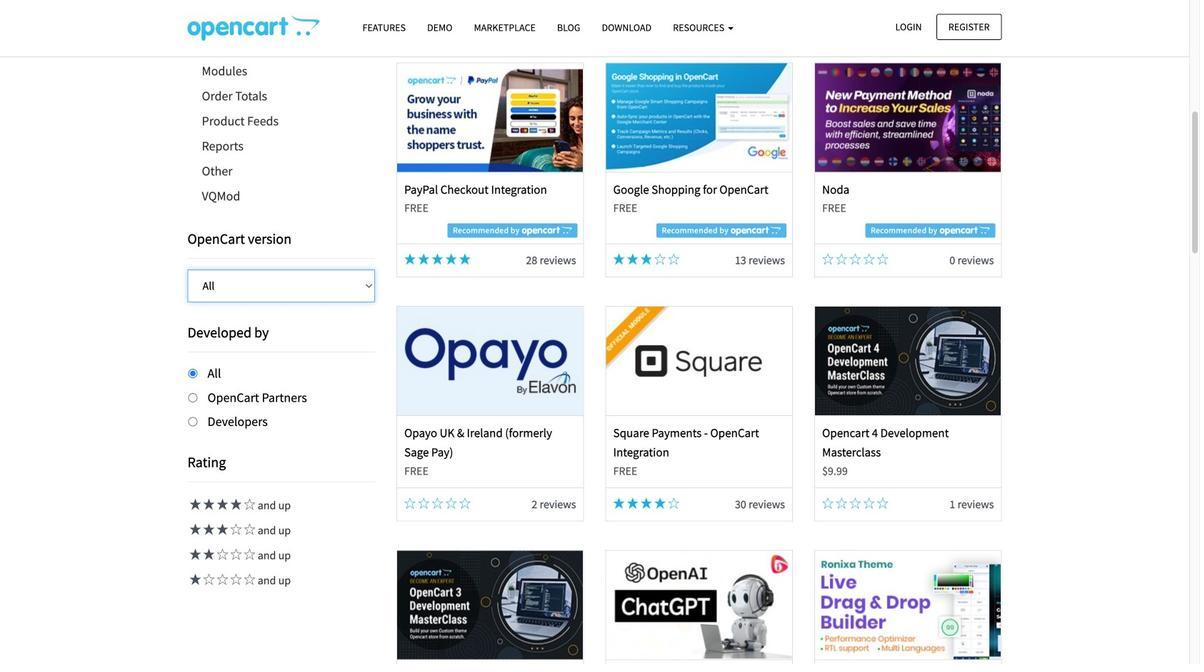 Task type: describe. For each thing, give the bounding box(es) containing it.
opencart 3 development masterclass image
[[398, 551, 583, 660]]

paypal payment gateway image
[[160, 0, 615, 10]]

opencart extensions image
[[188, 15, 320, 41]]

chatgpt for opencart image
[[607, 551, 793, 660]]

ronixa theme - opencart live drag and drop page .. image
[[816, 551, 1002, 660]]

google shopping for opencart image
[[607, 63, 793, 172]]

noda image
[[816, 63, 1002, 172]]



Task type: locate. For each thing, give the bounding box(es) containing it.
star light image
[[446, 253, 457, 265], [460, 253, 471, 265], [614, 253, 625, 265], [614, 498, 625, 509], [627, 498, 639, 509], [188, 499, 201, 510], [201, 524, 215, 535], [215, 524, 228, 535], [201, 549, 215, 560], [188, 574, 201, 585]]

opayo uk & ireland (formerly sage pay) image
[[398, 307, 583, 415]]

star light image
[[405, 253, 416, 265], [418, 253, 430, 265], [432, 253, 443, 265], [627, 253, 639, 265], [641, 253, 653, 265], [641, 498, 653, 509], [655, 498, 666, 509], [201, 499, 215, 510], [215, 499, 228, 510], [228, 499, 242, 510], [188, 524, 201, 535], [188, 549, 201, 560]]

square payments - opencart integration image
[[607, 307, 793, 415]]

opencart 4 development masterclass image
[[816, 307, 1002, 415]]

paypal checkout integration image
[[398, 63, 583, 172]]

star light o image
[[655, 253, 666, 265], [836, 253, 848, 265], [850, 253, 862, 265], [878, 253, 889, 265], [405, 498, 416, 509], [418, 498, 430, 509], [432, 498, 443, 509], [460, 498, 471, 509], [669, 498, 680, 509], [836, 498, 848, 509], [864, 498, 875, 509], [215, 549, 228, 560], [228, 549, 242, 560], [242, 574, 256, 585]]

star light o image
[[669, 253, 680, 265], [823, 253, 834, 265], [864, 253, 875, 265], [446, 498, 457, 509], [823, 498, 834, 509], [850, 498, 862, 509], [878, 498, 889, 509], [242, 499, 256, 510], [228, 524, 242, 535], [242, 524, 256, 535], [242, 549, 256, 560], [201, 574, 215, 585], [215, 574, 228, 585], [228, 574, 242, 585]]



Task type: vqa. For each thing, say whether or not it's contained in the screenshot.
Search image
no



